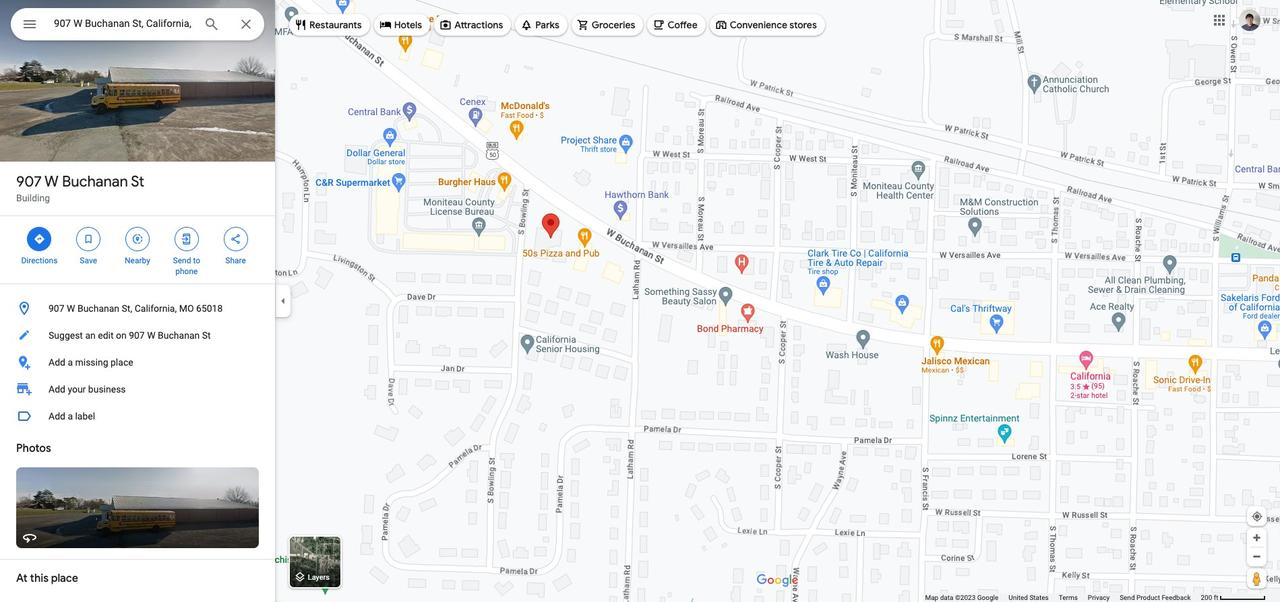 Task type: locate. For each thing, give the bounding box(es) containing it.
st down "65018" at the left of the page
[[202, 330, 211, 341]]

add
[[49, 357, 65, 368], [49, 384, 65, 395], [49, 411, 65, 422]]

groceries
[[592, 19, 635, 31]]

buchanan up 
[[62, 173, 128, 191]]

2 vertical spatial add
[[49, 411, 65, 422]]

0 horizontal spatial place
[[51, 572, 78, 586]]

none field inside the 907 w buchanan st, california, mo 65018 field
[[54, 16, 193, 32]]

907 W Buchanan St, California, MO 65018 field
[[11, 8, 264, 40]]

1 vertical spatial st
[[202, 330, 211, 341]]

place right this
[[51, 572, 78, 586]]

place down on
[[111, 357, 133, 368]]

a left label
[[68, 411, 73, 422]]

zoom out image
[[1252, 552, 1262, 562]]

buchanan for st,
[[77, 303, 119, 314]]

privacy
[[1088, 595, 1110, 602]]

None field
[[54, 16, 193, 32]]

label
[[75, 411, 95, 422]]

0 vertical spatial place
[[111, 357, 133, 368]]

your
[[68, 384, 86, 395]]

907 inside 907 w buchanan st building
[[16, 173, 42, 191]]

w up building
[[45, 173, 59, 191]]

1 vertical spatial w
[[67, 303, 75, 314]]

send up phone
[[173, 256, 191, 266]]

st,
[[122, 303, 132, 314]]

a inside add a missing place button
[[68, 357, 73, 368]]

st up 
[[131, 173, 144, 191]]

1 vertical spatial 907
[[49, 303, 64, 314]]

1 vertical spatial a
[[68, 411, 73, 422]]


[[131, 232, 144, 247]]

united states button
[[1009, 594, 1049, 603]]

add a missing place button
[[0, 349, 275, 376]]

footer containing map data ©2023 google
[[925, 594, 1201, 603]]

w for st,
[[67, 303, 75, 314]]

0 horizontal spatial st
[[131, 173, 144, 191]]

ft
[[1214, 595, 1219, 602]]

show street view coverage image
[[1247, 569, 1267, 589]]

 search field
[[11, 8, 264, 43]]

buchanan
[[62, 173, 128, 191], [77, 303, 119, 314], [158, 330, 200, 341]]

1 vertical spatial buchanan
[[77, 303, 119, 314]]

w up suggest
[[67, 303, 75, 314]]

2 horizontal spatial 907
[[129, 330, 145, 341]]

2 vertical spatial 907
[[129, 330, 145, 341]]

0 vertical spatial w
[[45, 173, 59, 191]]

add inside add a missing place button
[[49, 357, 65, 368]]

footer inside google maps element
[[925, 594, 1201, 603]]


[[82, 232, 95, 247]]

this
[[30, 572, 49, 586]]

photos
[[16, 442, 51, 456]]


[[230, 232, 242, 247]]

1 horizontal spatial w
[[67, 303, 75, 314]]

add for add your business
[[49, 384, 65, 395]]

0 vertical spatial add
[[49, 357, 65, 368]]

200
[[1201, 595, 1212, 602]]

907 right on
[[129, 330, 145, 341]]

terms button
[[1059, 594, 1078, 603]]

add left your
[[49, 384, 65, 395]]

907 w buchanan st, california, mo 65018 button
[[0, 295, 275, 322]]

add your business link
[[0, 376, 275, 403]]

907 w buchanan st building
[[16, 173, 144, 204]]

1 horizontal spatial send
[[1120, 595, 1135, 602]]

1 horizontal spatial 907
[[49, 303, 64, 314]]

attractions button
[[434, 9, 511, 41]]

a left missing
[[68, 357, 73, 368]]

0 horizontal spatial w
[[45, 173, 59, 191]]

place
[[111, 357, 133, 368], [51, 572, 78, 586]]

1 vertical spatial send
[[1120, 595, 1135, 602]]

907 w buchanan st main content
[[0, 0, 275, 603]]

on
[[116, 330, 127, 341]]

2 horizontal spatial w
[[147, 330, 155, 341]]

200 ft
[[1201, 595, 1219, 602]]

send for send to phone
[[173, 256, 191, 266]]

united states
[[1009, 595, 1049, 602]]

send inside "button"
[[1120, 595, 1135, 602]]

907 up building
[[16, 173, 42, 191]]

an
[[85, 330, 96, 341]]

restaurants
[[309, 19, 362, 31]]

send left product
[[1120, 595, 1135, 602]]

0 vertical spatial a
[[68, 357, 73, 368]]

add down suggest
[[49, 357, 65, 368]]

send inside send to phone
[[173, 256, 191, 266]]

buchanan down mo
[[158, 330, 200, 341]]

missing
[[75, 357, 108, 368]]

 button
[[11, 8, 49, 43]]

terms
[[1059, 595, 1078, 602]]

at this place
[[16, 572, 78, 586]]

add left label
[[49, 411, 65, 422]]

3 add from the top
[[49, 411, 65, 422]]

1 vertical spatial add
[[49, 384, 65, 395]]

add inside add a label button
[[49, 411, 65, 422]]

1 add from the top
[[49, 357, 65, 368]]

200 ft button
[[1201, 595, 1266, 602]]

st
[[131, 173, 144, 191], [202, 330, 211, 341]]

2 a from the top
[[68, 411, 73, 422]]

1 a from the top
[[68, 357, 73, 368]]

2 add from the top
[[49, 384, 65, 395]]

a inside add a label button
[[68, 411, 73, 422]]

privacy button
[[1088, 594, 1110, 603]]

w
[[45, 173, 59, 191], [67, 303, 75, 314], [147, 330, 155, 341]]

building
[[16, 193, 50, 204]]

suggest
[[49, 330, 83, 341]]

1 horizontal spatial st
[[202, 330, 211, 341]]

add a label button
[[0, 403, 275, 430]]

footer
[[925, 594, 1201, 603]]

907 w buchanan st, california, mo 65018
[[49, 303, 223, 314]]

buchanan up edit at the left of page
[[77, 303, 119, 314]]

w inside 907 w buchanan st building
[[45, 173, 59, 191]]

business
[[88, 384, 126, 395]]

hotels button
[[374, 9, 430, 41]]

google
[[977, 595, 999, 602]]

0 vertical spatial 907
[[16, 173, 42, 191]]

at
[[16, 572, 28, 586]]


[[22, 15, 38, 34]]

0 vertical spatial send
[[173, 256, 191, 266]]

add a missing place
[[49, 357, 133, 368]]

a
[[68, 357, 73, 368], [68, 411, 73, 422]]

1 horizontal spatial place
[[111, 357, 133, 368]]

a for missing
[[68, 357, 73, 368]]

0 vertical spatial st
[[131, 173, 144, 191]]

907
[[16, 173, 42, 191], [49, 303, 64, 314], [129, 330, 145, 341]]

w down california,
[[147, 330, 155, 341]]

1 vertical spatial place
[[51, 572, 78, 586]]

add inside add your business link
[[49, 384, 65, 395]]

stores
[[790, 19, 817, 31]]

0 vertical spatial buchanan
[[62, 173, 128, 191]]

0 horizontal spatial 907
[[16, 173, 42, 191]]

buchanan inside 907 w buchanan st building
[[62, 173, 128, 191]]

send
[[173, 256, 191, 266], [1120, 595, 1135, 602]]

convenience
[[730, 19, 788, 31]]

0 horizontal spatial send
[[173, 256, 191, 266]]

907 up suggest
[[49, 303, 64, 314]]



Task type: vqa. For each thing, say whether or not it's contained in the screenshot.


Task type: describe. For each thing, give the bounding box(es) containing it.
buchanan for st
[[62, 173, 128, 191]]

place inside button
[[111, 357, 133, 368]]

coffee button
[[648, 9, 706, 41]]

parks
[[536, 19, 559, 31]]

map
[[925, 595, 939, 602]]

to
[[193, 256, 200, 266]]

layers
[[308, 574, 330, 583]]

a for label
[[68, 411, 73, 422]]

save
[[80, 256, 97, 266]]

actions for 907 w buchanan st region
[[0, 216, 275, 284]]

phone
[[175, 267, 198, 276]]

suggest an edit on 907 w buchanan st button
[[0, 322, 275, 349]]

convenience stores
[[730, 19, 817, 31]]

edit
[[98, 330, 114, 341]]

directions
[[21, 256, 58, 266]]

907 for st,
[[49, 303, 64, 314]]

data
[[940, 595, 954, 602]]

google account: nolan park  
(nolan.park@adept.ai) image
[[1239, 9, 1261, 31]]

907 for st
[[16, 173, 42, 191]]

collapse side panel image
[[276, 294, 291, 309]]

feedback
[[1162, 595, 1191, 602]]

zoom in image
[[1252, 533, 1262, 543]]

google maps element
[[0, 0, 1280, 603]]

nearby
[[125, 256, 150, 266]]

65018
[[196, 303, 223, 314]]

2 vertical spatial buchanan
[[158, 330, 200, 341]]

product
[[1137, 595, 1160, 602]]

send for send product feedback
[[1120, 595, 1135, 602]]

restaurants button
[[289, 9, 370, 41]]

w for st
[[45, 173, 59, 191]]

share
[[225, 256, 246, 266]]

send product feedback
[[1120, 595, 1191, 602]]

parks button
[[515, 9, 568, 41]]

attractions
[[455, 19, 503, 31]]

add for add a missing place
[[49, 357, 65, 368]]

mo
[[179, 303, 194, 314]]


[[33, 232, 45, 247]]

send product feedback button
[[1120, 594, 1191, 603]]

show your location image
[[1251, 511, 1264, 523]]

california,
[[135, 303, 177, 314]]

st inside 907 w buchanan st building
[[131, 173, 144, 191]]

hotels
[[394, 19, 422, 31]]

groceries button
[[572, 9, 644, 41]]

send to phone
[[173, 256, 200, 276]]

add a label
[[49, 411, 95, 422]]

map data ©2023 google
[[925, 595, 999, 602]]

©2023
[[955, 595, 976, 602]]

states
[[1030, 595, 1049, 602]]


[[181, 232, 193, 247]]

suggest an edit on 907 w buchanan st
[[49, 330, 211, 341]]

united
[[1009, 595, 1028, 602]]

coffee
[[668, 19, 698, 31]]

2 vertical spatial w
[[147, 330, 155, 341]]

convenience stores button
[[710, 9, 825, 41]]

st inside button
[[202, 330, 211, 341]]

add your business
[[49, 384, 126, 395]]

add for add a label
[[49, 411, 65, 422]]



